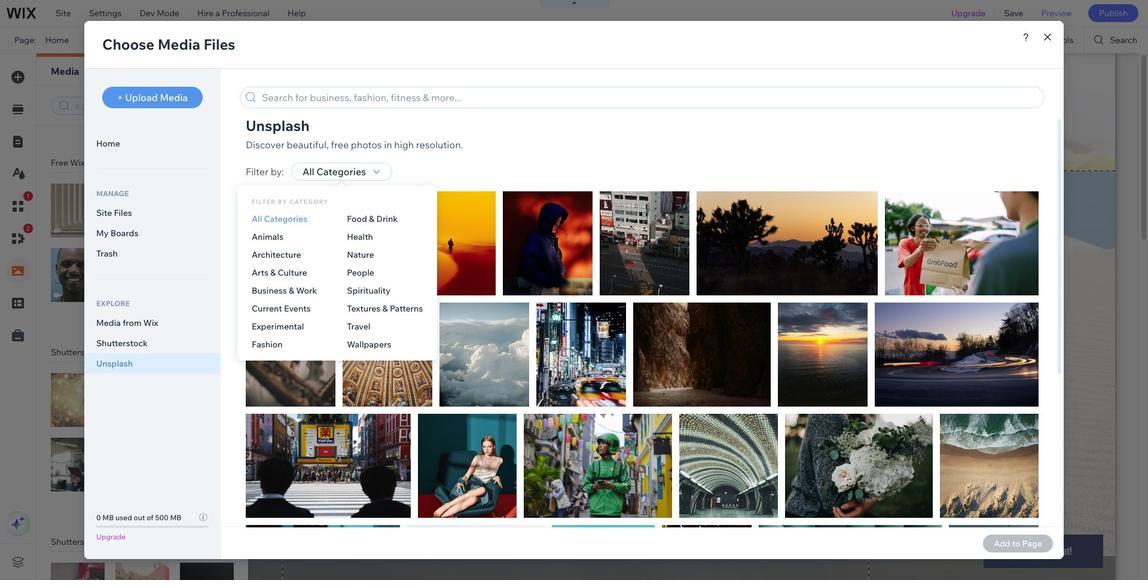 Task type: describe. For each thing, give the bounding box(es) containing it.
shutterstock videos
[[51, 536, 130, 547]]

show more button for free wix videos
[[113, 316, 172, 329]]

save
[[1004, 8, 1023, 19]]

free
[[51, 157, 68, 168]]

betweenimagination.com
[[219, 35, 320, 45]]

tools
[[1053, 35, 1074, 45]]

media
[[51, 65, 79, 77]]

more for free wix videos
[[141, 318, 159, 327]]

free wix videos
[[51, 157, 114, 168]]

dev
[[140, 8, 155, 19]]

1 vertical spatial videos
[[103, 536, 130, 547]]

show more for shutterstock images
[[120, 507, 159, 516]]

show for free wix videos
[[120, 318, 139, 327]]

professional
[[222, 8, 270, 19]]

settings
[[89, 8, 122, 19]]

mode
[[157, 8, 179, 19]]

hire a professional
[[197, 8, 270, 19]]

more for shutterstock images
[[141, 507, 159, 516]]

search button
[[1085, 27, 1148, 53]]

1 more from the top
[[141, 128, 159, 137]]

0 vertical spatial videos
[[87, 157, 114, 168]]

dev mode
[[140, 8, 179, 19]]



Task type: locate. For each thing, give the bounding box(es) containing it.
1 show from the top
[[120, 128, 139, 137]]

shutterstock images
[[51, 347, 132, 358]]

show more button
[[113, 127, 172, 139], [113, 316, 172, 329], [113, 506, 172, 518]]

2 vertical spatial show
[[120, 507, 139, 516]]

1 vertical spatial show
[[120, 318, 139, 327]]

search
[[1110, 35, 1137, 45]]

2 vertical spatial show more button
[[113, 506, 172, 518]]

2 show from the top
[[120, 318, 139, 327]]

1 show more from the top
[[120, 128, 159, 137]]

2 vertical spatial more
[[141, 507, 159, 516]]

show more up images
[[120, 318, 159, 327]]

show down e.g. business, fashion, fitness field
[[120, 128, 139, 137]]

e.g. business, fashion, fitness field
[[74, 100, 219, 112]]

show for shutterstock images
[[120, 507, 139, 516]]

3 show from the top
[[120, 507, 139, 516]]

show more for free wix videos
[[120, 318, 159, 327]]

save button
[[995, 0, 1032, 26]]

help
[[288, 8, 306, 19]]

show more up the shutterstock videos
[[120, 507, 159, 516]]

shutterstock for shutterstock images
[[51, 347, 101, 358]]

show up images
[[120, 318, 139, 327]]

upgrade
[[951, 8, 986, 19]]

show more button up the shutterstock videos
[[113, 506, 172, 518]]

show more
[[120, 128, 159, 137], [120, 318, 159, 327], [120, 507, 159, 516]]

1 vertical spatial show more
[[120, 318, 159, 327]]

3 show more button from the top
[[113, 506, 172, 518]]

a
[[215, 8, 220, 19]]

0 vertical spatial show more button
[[113, 127, 172, 139]]

0 vertical spatial shutterstock
[[51, 347, 101, 358]]

2 vertical spatial show more
[[120, 507, 159, 516]]

show more down e.g. business, fashion, fitness field
[[120, 128, 159, 137]]

hire
[[197, 8, 214, 19]]

0 vertical spatial show
[[120, 128, 139, 137]]

show more button up images
[[113, 316, 172, 329]]

3 more from the top
[[141, 507, 159, 516]]

3 show more from the top
[[120, 507, 159, 516]]

more
[[141, 128, 159, 137], [141, 318, 159, 327], [141, 507, 159, 516]]

preview
[[1041, 8, 1072, 19]]

home
[[45, 35, 69, 45]]

show up the shutterstock videos
[[120, 507, 139, 516]]

0 vertical spatial more
[[141, 128, 159, 137]]

2 show more button from the top
[[113, 316, 172, 329]]

show more button down e.g. business, fashion, fitness field
[[113, 127, 172, 139]]

show
[[120, 128, 139, 137], [120, 318, 139, 327], [120, 507, 139, 516]]

1 vertical spatial shutterstock
[[51, 536, 101, 547]]

2 more from the top
[[141, 318, 159, 327]]

videos
[[87, 157, 114, 168], [103, 536, 130, 547]]

wix
[[70, 157, 85, 168]]

publish
[[1099, 8, 1128, 19]]

1 vertical spatial more
[[141, 318, 159, 327]]

publish button
[[1088, 4, 1139, 22]]

1 shutterstock from the top
[[51, 347, 101, 358]]

tools button
[[1028, 27, 1084, 53]]

site
[[56, 8, 71, 19]]

images
[[103, 347, 132, 358]]

2 shutterstock from the top
[[51, 536, 101, 547]]

show more button for shutterstock images
[[113, 506, 172, 518]]

shutterstock
[[51, 347, 101, 358], [51, 536, 101, 547]]

shutterstock for shutterstock videos
[[51, 536, 101, 547]]

1 show more button from the top
[[113, 127, 172, 139]]

0 vertical spatial show more
[[120, 128, 159, 137]]

1 vertical spatial show more button
[[113, 316, 172, 329]]

2 show more from the top
[[120, 318, 159, 327]]

preview button
[[1032, 0, 1081, 26]]



Task type: vqa. For each thing, say whether or not it's contained in the screenshot.
the Show More button to the middle
yes



